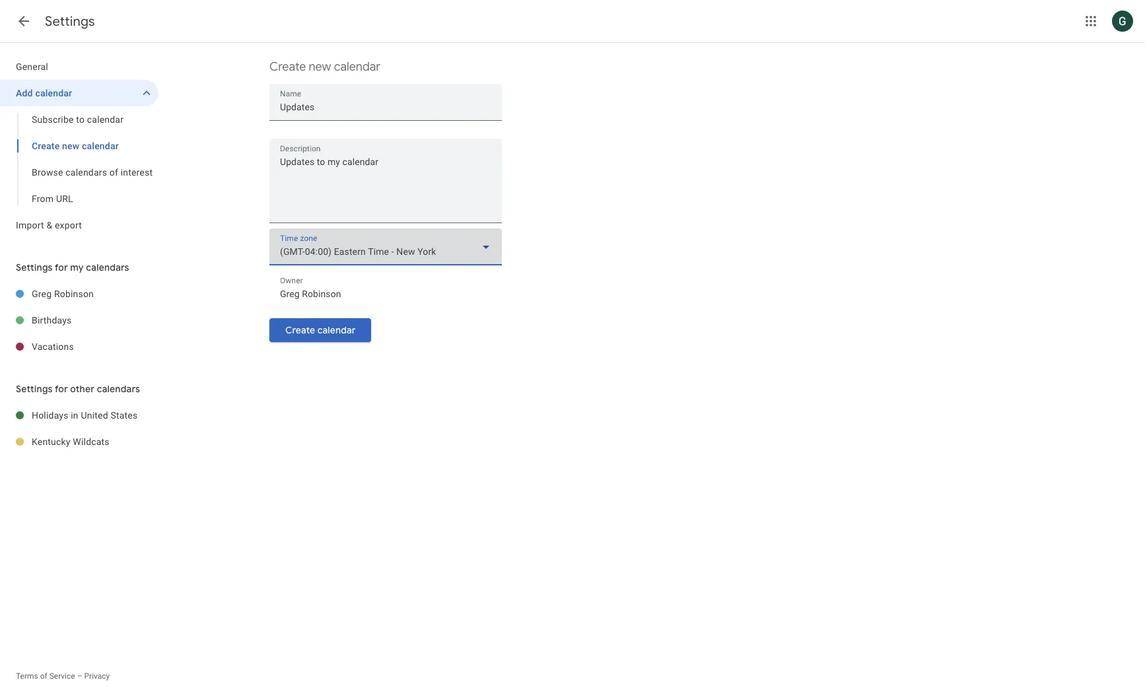 Task type: vqa. For each thing, say whether or not it's contained in the screenshot.
the leftmost a
no



Task type: describe. For each thing, give the bounding box(es) containing it.
to
[[76, 114, 85, 125]]

0 vertical spatial create
[[270, 59, 306, 74]]

united
[[81, 410, 108, 421]]

from url
[[32, 194, 73, 204]]

add
[[16, 88, 33, 98]]

export
[[55, 220, 82, 231]]

calendars for my
[[86, 262, 129, 274]]

browse calendars of interest
[[32, 167, 153, 178]]

url
[[56, 194, 73, 204]]

kentucky wildcats
[[32, 437, 110, 447]]

import & export
[[16, 220, 82, 231]]

birthdays tree item
[[0, 307, 159, 334]]

states
[[111, 410, 138, 421]]

calendars for other
[[97, 383, 140, 395]]

calendar inside tree item
[[35, 88, 72, 98]]

greg robinson tree item
[[0, 281, 159, 307]]

service
[[49, 672, 75, 681]]

settings for settings for my calendars
[[16, 262, 53, 274]]

greg
[[32, 289, 52, 299]]

kentucky wildcats tree item
[[0, 429, 159, 455]]

create calendar
[[285, 324, 356, 336]]

create calendar button
[[270, 315, 372, 346]]

settings for other calendars
[[16, 383, 140, 395]]

0 horizontal spatial new
[[62, 141, 80, 151]]

calendar inside 'button'
[[318, 324, 356, 336]]

vacations
[[32, 342, 74, 352]]

from
[[32, 194, 54, 204]]

my
[[70, 262, 84, 274]]

0 horizontal spatial of
[[40, 672, 47, 681]]

terms of service – privacy
[[16, 672, 110, 681]]

tree containing general
[[0, 54, 159, 239]]

1 horizontal spatial create new calendar
[[270, 59, 381, 74]]

vacations tree item
[[0, 334, 159, 360]]

greg robinson
[[32, 289, 94, 299]]



Task type: locate. For each thing, give the bounding box(es) containing it.
of left interest
[[110, 167, 118, 178]]

kentucky
[[32, 437, 71, 447]]

0 vertical spatial for
[[55, 262, 68, 274]]

0 vertical spatial create new calendar
[[270, 59, 381, 74]]

1 vertical spatial settings
[[16, 262, 53, 274]]

for
[[55, 262, 68, 274], [55, 383, 68, 395]]

2 vertical spatial calendars
[[97, 383, 140, 395]]

settings for settings
[[45, 13, 95, 30]]

calendars right my
[[86, 262, 129, 274]]

1 vertical spatial new
[[62, 141, 80, 151]]

robinson
[[54, 289, 94, 299]]

1 vertical spatial calendars
[[86, 262, 129, 274]]

settings for other calendars tree
[[0, 402, 159, 455]]

None field
[[270, 229, 502, 266]]

for left my
[[55, 262, 68, 274]]

settings up greg
[[16, 262, 53, 274]]

terms of service link
[[16, 672, 75, 681]]

settings for settings for other calendars
[[16, 383, 53, 395]]

birthdays
[[32, 315, 72, 326]]

other
[[70, 383, 95, 395]]

settings up holidays at the bottom
[[16, 383, 53, 395]]

2 for from the top
[[55, 383, 68, 395]]

1 vertical spatial create
[[32, 141, 60, 151]]

wildcats
[[73, 437, 110, 447]]

for for my
[[55, 262, 68, 274]]

–
[[77, 672, 82, 681]]

browse
[[32, 167, 63, 178]]

1 for from the top
[[55, 262, 68, 274]]

None text field
[[270, 154, 502, 217]]

None text field
[[280, 98, 492, 116], [280, 285, 492, 303], [280, 98, 492, 116], [280, 285, 492, 303]]

holidays in united states link
[[32, 402, 159, 429]]

1 horizontal spatial new
[[309, 59, 331, 74]]

calendars inside group
[[66, 167, 107, 178]]

0 vertical spatial of
[[110, 167, 118, 178]]

holidays
[[32, 410, 68, 421]]

create for create calendar 'button'
[[285, 324, 315, 336]]

tree
[[0, 54, 159, 239]]

2 vertical spatial create
[[285, 324, 315, 336]]

birthdays link
[[32, 307, 159, 334]]

create
[[270, 59, 306, 74], [32, 141, 60, 151], [285, 324, 315, 336]]

go back image
[[16, 13, 32, 29]]

create inside 'button'
[[285, 324, 315, 336]]

1 vertical spatial of
[[40, 672, 47, 681]]

0 vertical spatial calendars
[[66, 167, 107, 178]]

add calendar tree item
[[0, 80, 159, 106]]

general
[[16, 61, 48, 72]]

&
[[47, 220, 52, 231]]

calendar
[[334, 59, 381, 74], [35, 88, 72, 98], [87, 114, 124, 125], [82, 141, 119, 151], [318, 324, 356, 336]]

create new calendar inside group
[[32, 141, 119, 151]]

of right terms on the bottom of the page
[[40, 672, 47, 681]]

in
[[71, 410, 79, 421]]

kentucky wildcats link
[[32, 429, 159, 455]]

0 vertical spatial settings
[[45, 13, 95, 30]]

settings
[[45, 13, 95, 30], [16, 262, 53, 274], [16, 383, 53, 395]]

group
[[0, 106, 159, 212]]

0 vertical spatial new
[[309, 59, 331, 74]]

subscribe
[[32, 114, 74, 125]]

privacy
[[84, 672, 110, 681]]

holidays in united states tree item
[[0, 402, 159, 429]]

settings heading
[[45, 13, 95, 30]]

calendars
[[66, 167, 107, 178], [86, 262, 129, 274], [97, 383, 140, 395]]

create new calendar
[[270, 59, 381, 74], [32, 141, 119, 151]]

add calendar
[[16, 88, 72, 98]]

vacations link
[[32, 334, 159, 360]]

calendars up url
[[66, 167, 107, 178]]

1 vertical spatial for
[[55, 383, 68, 395]]

settings for my calendars
[[16, 262, 129, 274]]

for for other
[[55, 383, 68, 395]]

create for group containing subscribe to calendar
[[32, 141, 60, 151]]

interest
[[121, 167, 153, 178]]

create inside group
[[32, 141, 60, 151]]

terms
[[16, 672, 38, 681]]

1 vertical spatial create new calendar
[[32, 141, 119, 151]]

subscribe to calendar
[[32, 114, 124, 125]]

1 horizontal spatial of
[[110, 167, 118, 178]]

import
[[16, 220, 44, 231]]

0 horizontal spatial create new calendar
[[32, 141, 119, 151]]

2 vertical spatial settings
[[16, 383, 53, 395]]

holidays in united states
[[32, 410, 138, 421]]

of
[[110, 167, 118, 178], [40, 672, 47, 681]]

settings right the go back icon
[[45, 13, 95, 30]]

settings for my calendars tree
[[0, 281, 159, 360]]

privacy link
[[84, 672, 110, 681]]

new
[[309, 59, 331, 74], [62, 141, 80, 151]]

calendars up states
[[97, 383, 140, 395]]

group containing subscribe to calendar
[[0, 106, 159, 212]]

for left other
[[55, 383, 68, 395]]



